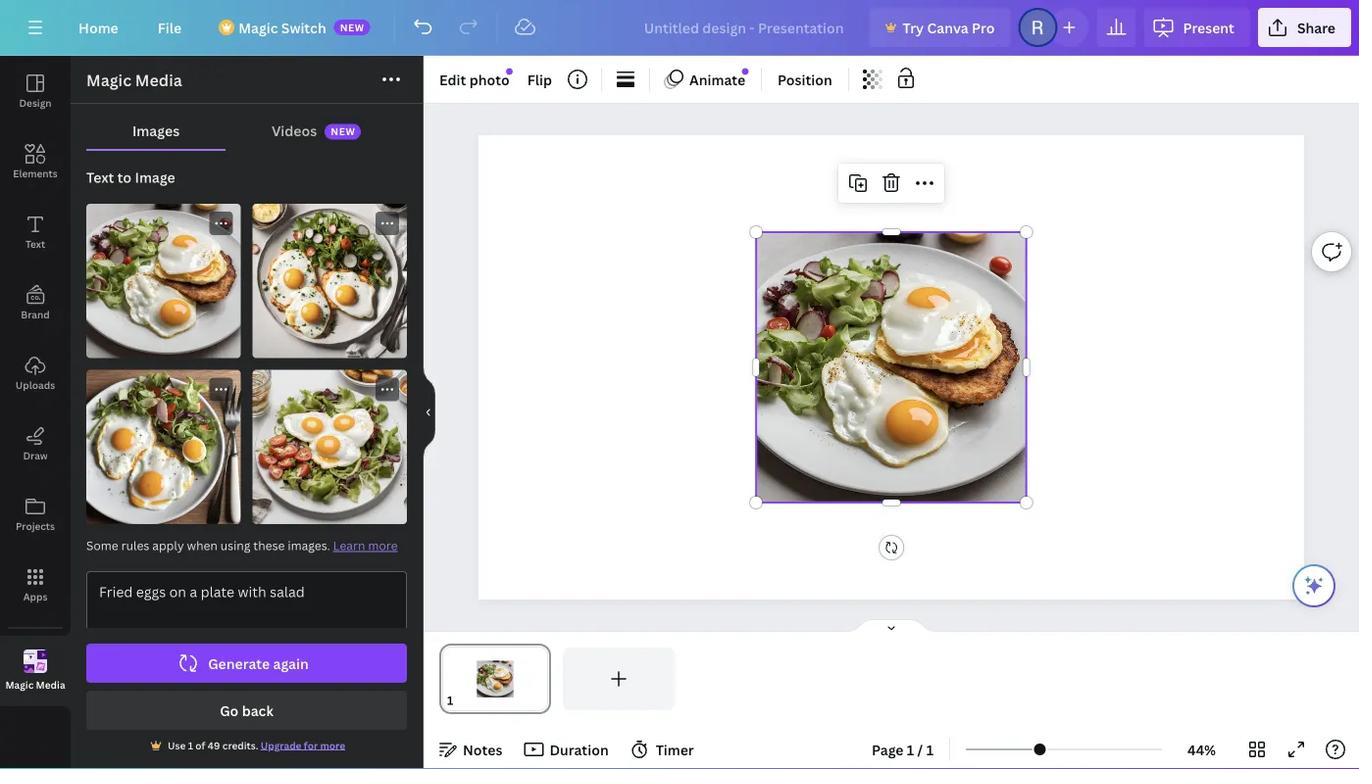 Task type: locate. For each thing, give the bounding box(es) containing it.
edit
[[439, 70, 466, 89]]

brand
[[21, 308, 50, 321]]

1 left of
[[188, 739, 193, 753]]

images.
[[288, 538, 330, 554]]

back
[[242, 702, 273, 720]]

go
[[220, 702, 239, 720]]

share button
[[1258, 8, 1351, 47]]

magic media down apps
[[5, 679, 65, 692]]

0 horizontal spatial text
[[25, 237, 45, 251]]

1 left /
[[907, 741, 914, 760]]

use 1 of 49 credits. upgrade for more
[[168, 739, 345, 753]]

magic down apps
[[5, 679, 34, 692]]

generate again button
[[86, 644, 407, 684]]

1 horizontal spatial 1
[[907, 741, 914, 760]]

1 horizontal spatial text
[[86, 168, 114, 187]]

present
[[1183, 18, 1235, 37]]

1 vertical spatial magic
[[86, 70, 131, 91]]

new image
[[506, 68, 513, 75], [742, 68, 749, 75]]

new image for animate
[[742, 68, 749, 75]]

0 horizontal spatial more
[[320, 739, 345, 753]]

2 new image from the left
[[742, 68, 749, 75]]

0 horizontal spatial magic media
[[5, 679, 65, 692]]

1
[[188, 739, 193, 753], [907, 741, 914, 760], [926, 741, 934, 760]]

apps button
[[0, 550, 71, 621]]

text inside button
[[25, 237, 45, 251]]

switch
[[281, 18, 326, 37]]

new image inside animate dropdown button
[[742, 68, 749, 75]]

projects button
[[0, 480, 71, 550]]

again
[[273, 655, 309, 673]]

timer
[[656, 741, 694, 760]]

1 vertical spatial magic media
[[5, 679, 65, 692]]

timer button
[[624, 735, 702, 766]]

more right learn
[[368, 538, 398, 554]]

draw
[[23, 449, 48, 462]]

0 vertical spatial text
[[86, 168, 114, 187]]

1 for /
[[907, 741, 914, 760]]

generate again
[[208, 655, 309, 673]]

1 horizontal spatial new image
[[742, 68, 749, 75]]

2 vertical spatial magic
[[5, 679, 34, 692]]

magic media
[[86, 70, 182, 91], [5, 679, 65, 692]]

text up brand button
[[25, 237, 45, 251]]

try canva pro button
[[869, 8, 1011, 47]]

more
[[368, 538, 398, 554], [320, 739, 345, 753]]

text for text to image
[[86, 168, 114, 187]]

page
[[872, 741, 904, 760]]

0 horizontal spatial 1
[[188, 739, 193, 753]]

0 vertical spatial more
[[368, 538, 398, 554]]

new image left flip at top
[[506, 68, 513, 75]]

0 horizontal spatial new image
[[506, 68, 513, 75]]

magic media inside 'button'
[[5, 679, 65, 692]]

more right for
[[320, 739, 345, 753]]

1 vertical spatial new
[[331, 125, 355, 138]]

magic media button
[[0, 636, 71, 707]]

text button
[[0, 197, 71, 268]]

some rules apply when using these images. learn more
[[86, 538, 398, 554]]

1 horizontal spatial media
[[135, 70, 182, 91]]

media
[[135, 70, 182, 91], [36, 679, 65, 692]]

edit photo button
[[431, 64, 518, 95]]

new image down design title text box
[[742, 68, 749, 75]]

elements button
[[0, 127, 71, 197]]

0 vertical spatial magic
[[238, 18, 278, 37]]

side panel tab list
[[0, 56, 71, 707]]

image
[[135, 168, 175, 187]]

1 new image from the left
[[506, 68, 513, 75]]

go back
[[220, 702, 273, 720]]

new right switch
[[340, 21, 365, 34]]

1 vertical spatial text
[[25, 237, 45, 251]]

magic down home
[[86, 70, 131, 91]]

animate button
[[658, 64, 753, 95]]

file
[[158, 18, 182, 37]]

1 horizontal spatial magic media
[[86, 70, 182, 91]]

new image inside edit photo dropdown button
[[506, 68, 513, 75]]

hide image
[[423, 366, 435, 460]]

0 horizontal spatial magic
[[5, 679, 34, 692]]

magic media up images on the top left
[[86, 70, 182, 91]]

media down apps
[[36, 679, 65, 692]]

0 horizontal spatial media
[[36, 679, 65, 692]]

notes
[[463, 741, 503, 760]]

pro
[[972, 18, 995, 37]]

page 1 / 1
[[872, 741, 934, 760]]

upgrade
[[261, 739, 302, 753]]

canva
[[927, 18, 969, 37]]

text
[[86, 168, 114, 187], [25, 237, 45, 251]]

1 horizontal spatial more
[[368, 538, 398, 554]]

1 vertical spatial media
[[36, 679, 65, 692]]

new
[[340, 21, 365, 34], [331, 125, 355, 138]]

magic switch
[[238, 18, 326, 37]]

generate
[[208, 655, 270, 673]]

1 horizontal spatial magic
[[86, 70, 131, 91]]

2 horizontal spatial magic
[[238, 18, 278, 37]]

text left the to
[[86, 168, 114, 187]]

credits.
[[222, 739, 258, 753]]

go back button
[[86, 691, 407, 731]]

magic
[[238, 18, 278, 37], [86, 70, 131, 91], [5, 679, 34, 692]]

media up images button
[[135, 70, 182, 91]]

edit photo
[[439, 70, 510, 89]]

magic left switch
[[238, 18, 278, 37]]

main menu bar
[[0, 0, 1359, 56]]

fried eggs on a plate with salad image
[[86, 204, 241, 358], [253, 204, 407, 358], [86, 370, 241, 525], [253, 370, 407, 525]]

learn more link
[[333, 538, 398, 554]]

uploads
[[16, 379, 55, 392]]

1 right /
[[926, 741, 934, 760]]

Design title text field
[[628, 8, 862, 47]]

new right videos
[[331, 125, 355, 138]]

file button
[[142, 8, 197, 47]]

44% button
[[1170, 735, 1234, 766]]

0 vertical spatial new
[[340, 21, 365, 34]]



Task type: vqa. For each thing, say whether or not it's contained in the screenshot.
fonts…
no



Task type: describe. For each thing, give the bounding box(es) containing it.
magic inside 'button'
[[5, 679, 34, 692]]

duration button
[[518, 735, 617, 766]]

0 vertical spatial media
[[135, 70, 182, 91]]

text to image
[[86, 168, 175, 187]]

rules
[[121, 538, 149, 554]]

page 1 image
[[439, 648, 551, 711]]

try canva pro
[[903, 18, 995, 37]]

photo
[[469, 70, 510, 89]]

apply
[[152, 538, 184, 554]]

text for text
[[25, 237, 45, 251]]

uploads button
[[0, 338, 71, 409]]

animate
[[689, 70, 745, 89]]

position button
[[770, 64, 840, 95]]

hide pages image
[[844, 619, 939, 634]]

notes button
[[431, 735, 510, 766]]

to
[[117, 168, 132, 187]]

present button
[[1144, 8, 1250, 47]]

share
[[1297, 18, 1336, 37]]

elements
[[13, 167, 58, 180]]

0 vertical spatial magic media
[[86, 70, 182, 91]]

new image for edit photo
[[506, 68, 513, 75]]

videos
[[272, 121, 317, 140]]

draw button
[[0, 409, 71, 480]]

upgrade for more link
[[261, 739, 345, 753]]

canva assistant image
[[1302, 575, 1326, 598]]

1 vertical spatial more
[[320, 739, 345, 753]]

flip button
[[519, 64, 560, 95]]

1 for of
[[188, 739, 193, 753]]

for
[[304, 739, 318, 753]]

images
[[132, 121, 180, 140]]

new inside main menu bar
[[340, 21, 365, 34]]

home link
[[63, 8, 134, 47]]

duration
[[550, 741, 609, 760]]

images button
[[86, 112, 226, 149]]

of
[[195, 739, 205, 753]]

home
[[78, 18, 118, 37]]

49
[[208, 739, 220, 753]]

these
[[253, 538, 285, 554]]

learn
[[333, 538, 365, 554]]

design button
[[0, 56, 71, 127]]

flip
[[527, 70, 552, 89]]

2 horizontal spatial 1
[[926, 741, 934, 760]]

design
[[19, 96, 52, 109]]

media inside 'button'
[[36, 679, 65, 692]]

/
[[918, 741, 923, 760]]

use
[[168, 739, 186, 753]]

using
[[220, 538, 250, 554]]

44%
[[1188, 741, 1216, 760]]

try
[[903, 18, 924, 37]]

magic inside main menu bar
[[238, 18, 278, 37]]

position
[[778, 70, 832, 89]]

brand button
[[0, 268, 71, 338]]

apps
[[23, 590, 47, 604]]

some
[[86, 538, 118, 554]]

Describe an image. Include objects, colors, places... text field
[[87, 573, 406, 656]]

projects
[[16, 520, 55, 533]]

when
[[187, 538, 218, 554]]



